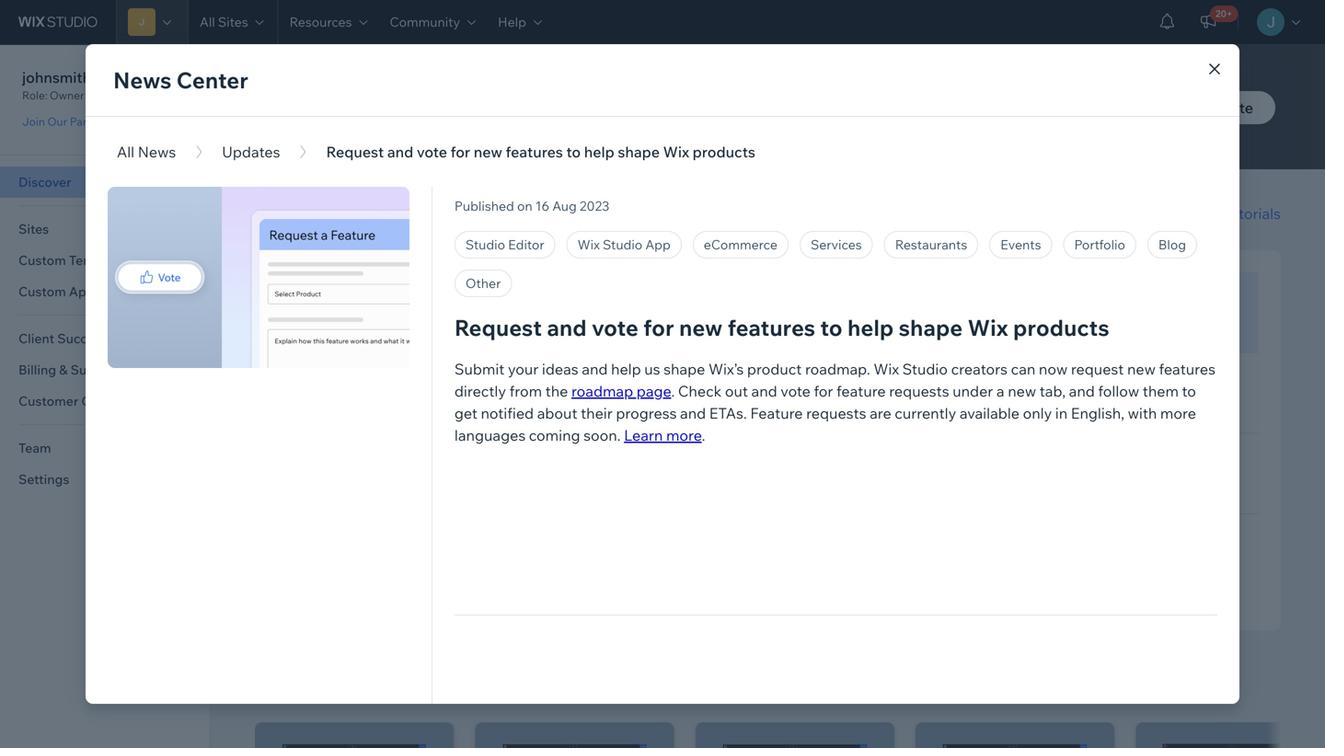 Task type: describe. For each thing, give the bounding box(es) containing it.
video for pause
[[1075, 317, 1108, 333]]

2 horizontal spatial wix
[[968, 314, 1009, 342]]

aug
[[553, 198, 577, 214]]

for inside . check out and vote for feature requests under a new tab, and follow them to get notified about their progress and etas. feature requests are currently available only in english, with more languages coming soon.
[[814, 382, 834, 401]]

get
[[455, 404, 478, 423]]

wix's
[[709, 360, 744, 378]]

sidebar element
[[0, 44, 211, 749]]

projects
[[701, 112, 757, 131]]

english,
[[1072, 404, 1125, 423]]

create
[[1142, 99, 1189, 117]]

are
[[870, 404, 892, 423]]

roadmap.
[[806, 360, 871, 378]]

roadmap page link
[[572, 382, 672, 401]]

join our partner program button
[[22, 113, 155, 130]]

j button
[[116, 0, 188, 44]]

and left etas.
[[681, 404, 706, 423]]

apps
[[69, 284, 101, 300]]

in
[[1056, 404, 1068, 423]]

learn more link
[[624, 426, 702, 445]]

pause video
[[1035, 317, 1108, 333]]

submit your ideas and help us shape wix's product roadmap. wix studio creators can now request new features directly from the
[[455, 360, 1216, 401]]

. inside . check out and vote for feature requests under a new tab, and follow them to get notified about their progress and etas. feature requests are currently available only in english, with more languages coming soon.
[[672, 382, 675, 401]]

play video
[[1035, 398, 1097, 414]]

help
[[498, 14, 527, 30]]

to for inspiration
[[562, 112, 576, 131]]

soon.
[[584, 426, 621, 445]]

to for features
[[821, 314, 843, 342]]

video for play
[[1063, 398, 1097, 414]]

roadmap
[[572, 382, 634, 401]]

role:
[[22, 88, 48, 102]]

directly
[[455, 382, 506, 401]]

their
[[581, 404, 613, 423]]

feature
[[751, 404, 803, 423]]

owner
[[50, 88, 84, 102]]

editor
[[398, 675, 454, 700]]

tutorials
[[1223, 204, 1282, 223]]

pause
[[1035, 317, 1072, 333]]

editor
[[508, 237, 545, 253]]

updates button
[[209, 135, 293, 169]]

studio editor
[[466, 237, 545, 253]]

page
[[637, 382, 672, 401]]

updates
[[397, 112, 453, 131]]

all for all news
[[117, 143, 135, 161]]

sites inside sidebar element
[[18, 221, 49, 237]]

templates
[[69, 252, 132, 268]]

create new site button
[[1120, 91, 1276, 124]]

services
[[811, 237, 863, 253]]

studio inside submit your ideas and help us shape wix's product roadmap. wix studio creators can now request new features directly from the
[[903, 360, 948, 378]]

0 vertical spatial wix
[[578, 237, 600, 253]]

etas.
[[710, 404, 747, 423]]

help inside submit your ideas and help us shape wix's product roadmap. wix studio creators can now request new features directly from the
[[611, 360, 641, 378]]

custom for custom apps
[[18, 284, 66, 300]]

all news
[[117, 143, 176, 161]]

them
[[1143, 382, 1180, 401]]

request
[[455, 314, 542, 342]]

16
[[536, 198, 550, 214]]

custom for custom templates
[[18, 252, 66, 268]]

our
[[48, 115, 67, 128]]

0 vertical spatial out
[[307, 112, 331, 131]]

and inside submit your ideas and help us shape wix's product roadmap. wix studio creators can now request new features directly from the
[[582, 360, 608, 378]]

from
[[510, 382, 542, 401]]

watch
[[255, 203, 314, 227]]

updates
[[222, 143, 280, 161]]

help for shape
[[848, 314, 894, 342]]

a
[[997, 382, 1005, 401]]

customer care tickets link
[[0, 386, 210, 417]]

0 horizontal spatial more
[[667, 426, 702, 445]]

out inside . check out and vote for feature requests under a new tab, and follow them to get notified about their progress and etas. feature requests are currently available only in english, with more languages coming soon.
[[725, 382, 749, 401]]

j
[[139, 16, 145, 28]]

0 horizontal spatial features
[[728, 314, 816, 342]]

new
[[1192, 99, 1223, 117]]

help for create
[[579, 112, 610, 131]]

wix studio app
[[578, 237, 671, 253]]

roadmap page
[[572, 382, 672, 401]]

templates
[[575, 675, 668, 700]]

team
[[18, 440, 51, 456]]

explore
[[1013, 373, 1052, 387]]

0 vertical spatial new
[[680, 314, 723, 342]]

0 vertical spatial sites
[[218, 14, 248, 30]]

and up ideas
[[547, 314, 587, 342]]

resources
[[290, 14, 352, 30]]

johnsmith43233
[[22, 68, 135, 87]]

program
[[111, 115, 155, 128]]

creators
[[952, 360, 1008, 378]]

shape inside submit your ideas and help us shape wix's product roadmap. wix studio creators can now request new features directly from the
[[664, 360, 706, 378]]

the inside submit your ideas and help us shape wix's product roadmap. wix studio creators can now request new features directly from the
[[546, 382, 568, 401]]

view all tutorials button
[[1165, 203, 1282, 225]]

0 vertical spatial for
[[644, 314, 675, 342]]

published
[[455, 198, 515, 214]]

us
[[645, 360, 661, 378]]

center
[[177, 66, 249, 94]]

and right the updates
[[457, 112, 483, 131]]

news center
[[113, 66, 249, 94]]

languages
[[455, 426, 526, 445]]

new inside . check out and vote for feature requests under a new tab, and follow them to get notified about their progress and etas. feature requests are currently available only in english, with more languages coming soon.
[[1008, 382, 1037, 401]]

new inside submit your ideas and help us shape wix's product roadmap. wix studio creators can now request new features directly from the
[[1128, 360, 1156, 378]]



Task type: vqa. For each thing, say whether or not it's contained in the screenshot.
site's within the Set up a Google Business Profile Attract local traffic with a Business Profile and manage it from your site's dashboard.
no



Task type: locate. For each thing, give the bounding box(es) containing it.
all sites
[[200, 14, 248, 30]]

1 horizontal spatial more
[[1161, 404, 1197, 423]]

1 vertical spatial all
[[117, 143, 135, 161]]

features inside submit your ideas and help us shape wix's product roadmap. wix studio creators can now request new features directly from the
[[1160, 360, 1216, 378]]

0 vertical spatial vote
[[592, 314, 639, 342]]

1 horizontal spatial sites
[[218, 14, 248, 30]]

view
[[1165, 204, 1199, 223]]

all right view
[[1202, 204, 1220, 223]]

custom templates
[[18, 252, 132, 268]]

1 horizontal spatial check
[[679, 382, 722, 401]]

feature
[[837, 382, 886, 401]]

0 vertical spatial news
[[113, 66, 172, 94]]

1 vertical spatial .
[[702, 426, 706, 445]]

products
[[1014, 314, 1110, 342]]

wix down the 2023
[[578, 237, 600, 253]]

help
[[579, 112, 610, 131], [848, 314, 894, 342], [611, 360, 641, 378]]

play video button
[[1013, 398, 1097, 414]]

all down program
[[117, 143, 135, 161]]

workspace
[[1074, 373, 1129, 387]]

video right the pause
[[1075, 317, 1108, 333]]

pause video button
[[1013, 317, 1108, 334]]

the up about
[[546, 382, 568, 401]]

join our partner program
[[22, 115, 155, 128]]

1 vertical spatial news
[[138, 143, 176, 161]]

0 horizontal spatial requests
[[807, 404, 867, 423]]

list
[[255, 723, 1326, 749]]

1 horizontal spatial .
[[702, 426, 706, 445]]

on
[[517, 198, 533, 214]]

1 vertical spatial custom
[[18, 284, 66, 300]]

1 horizontal spatial help
[[611, 360, 641, 378]]

at
[[760, 112, 774, 131]]

the for editor
[[363, 675, 393, 700]]

1 vertical spatial sites
[[18, 221, 49, 237]]

0 horizontal spatial to
[[562, 112, 576, 131]]

other
[[466, 275, 501, 291]]

portfolio
[[1075, 237, 1126, 253]]

request and vote for new features to help shape wix products
[[455, 314, 1110, 342]]

0 horizontal spatial .
[[672, 382, 675, 401]]

custom left apps
[[18, 284, 66, 300]]

1 horizontal spatial out
[[725, 382, 749, 401]]

sites down discover
[[18, 221, 49, 237]]

features
[[728, 314, 816, 342], [1160, 360, 1216, 378]]

requests up currently
[[890, 382, 950, 401]]

check
[[261, 112, 304, 131], [679, 382, 722, 401]]

scale.
[[777, 112, 816, 131]]

video
[[318, 203, 370, 227], [1075, 317, 1108, 333], [1063, 398, 1097, 414]]

more down them
[[1161, 404, 1197, 423]]

wix up feature
[[874, 360, 900, 378]]

video for watch
[[318, 203, 370, 227]]

2 vertical spatial video
[[1063, 398, 1097, 414]]

partner
[[70, 115, 108, 128]]

1 horizontal spatial new
[[1008, 382, 1037, 401]]

new up wix's
[[680, 314, 723, 342]]

. check out and vote for feature requests under a new tab, and follow them to get notified about their progress and etas. feature requests are currently available only in english, with more languages coming soon.
[[455, 382, 1197, 445]]

0 horizontal spatial for
[[644, 314, 675, 342]]

check up updates button at the top left of the page
[[261, 112, 304, 131]]

1 horizontal spatial the
[[546, 382, 568, 401]]

1 horizontal spatial features
[[1160, 360, 1216, 378]]

0 horizontal spatial new
[[680, 314, 723, 342]]

news up program
[[113, 66, 172, 94]]

play
[[1035, 398, 1061, 414]]

submit
[[455, 360, 505, 378]]

0 vertical spatial features
[[728, 314, 816, 342]]

0 horizontal spatial help
[[579, 112, 610, 131]]

2 horizontal spatial help
[[848, 314, 894, 342]]

2 vertical spatial new
[[1008, 382, 1037, 401]]

follow
[[1099, 382, 1140, 401]]

. right learn
[[702, 426, 706, 445]]

the
[[1054, 373, 1071, 387], [546, 382, 568, 401], [363, 675, 393, 700]]

0 horizontal spatial with
[[458, 675, 498, 700]]

20+
[[1216, 8, 1233, 19]]

custom
[[18, 252, 66, 268], [18, 284, 66, 300]]

tickets
[[113, 393, 156, 409]]

0 horizontal spatial wix
[[578, 237, 600, 253]]

0 vertical spatial shape
[[899, 314, 963, 342]]

app
[[646, 237, 671, 253]]

news down program
[[138, 143, 176, 161]]

2 vertical spatial wix
[[874, 360, 900, 378]]

1 custom from the top
[[18, 252, 66, 268]]

2 horizontal spatial new
[[1128, 360, 1156, 378]]

tutorials
[[375, 203, 453, 227]]

coming
[[529, 426, 581, 445]]

1 horizontal spatial all
[[200, 14, 215, 30]]

out left tutorials,
[[307, 112, 331, 131]]

shape
[[899, 314, 963, 342], [664, 360, 706, 378]]

studio down published at the left
[[466, 237, 506, 253]]

shape up creators
[[899, 314, 963, 342]]

and
[[457, 112, 483, 131], [547, 314, 587, 342], [582, 360, 608, 378], [752, 382, 778, 401], [1070, 382, 1096, 401], [681, 404, 706, 423]]

0 vertical spatial .
[[672, 382, 675, 401]]

shape right us
[[664, 360, 706, 378]]

wix up creators
[[968, 314, 1009, 342]]

to up roadmap.
[[821, 314, 843, 342]]

explore the workspace
[[1013, 373, 1129, 387]]

1 vertical spatial features
[[1160, 360, 1216, 378]]

0 horizontal spatial shape
[[664, 360, 706, 378]]

new right a
[[1008, 382, 1037, 401]]

requests
[[890, 382, 950, 401], [807, 404, 867, 423]]

0 horizontal spatial the
[[363, 675, 393, 700]]

1 horizontal spatial with
[[1129, 404, 1158, 423]]

new up them
[[1128, 360, 1156, 378]]

with
[[1129, 404, 1158, 423], [458, 675, 498, 700]]

video inside pause video button
[[1075, 317, 1108, 333]]

discover
[[18, 174, 71, 190]]

2 horizontal spatial studio
[[903, 360, 948, 378]]

vote inside . check out and vote for feature requests under a new tab, and follow them to get notified about their progress and etas. feature requests are currently available only in english, with more languages coming soon.
[[781, 382, 811, 401]]

2023
[[580, 198, 610, 214]]

vote up the "roadmap page" link
[[592, 314, 639, 342]]

0 horizontal spatial check
[[261, 112, 304, 131]]

help up roadmap.
[[848, 314, 894, 342]]

request
[[1072, 360, 1125, 378]]

learn
[[624, 426, 663, 445]]

under
[[953, 382, 994, 401]]

features up product
[[728, 314, 816, 342]]

video right watch
[[318, 203, 370, 227]]

for down roadmap.
[[814, 382, 834, 401]]

2 horizontal spatial the
[[1054, 373, 1071, 387]]

experience
[[255, 675, 358, 700]]

video down explore the workspace
[[1063, 398, 1097, 414]]

sites link
[[0, 214, 210, 245]]

available
[[960, 404, 1020, 423]]

about
[[537, 404, 578, 423]]

1 vertical spatial out
[[725, 382, 749, 401]]

0 vertical spatial video
[[318, 203, 370, 227]]

experience the editor with tutorial templates
[[255, 675, 668, 700]]

create new site
[[1142, 99, 1254, 117]]

blog
[[1159, 237, 1187, 253]]

care
[[81, 393, 110, 409]]

0 vertical spatial help
[[579, 112, 610, 131]]

0 vertical spatial check
[[261, 112, 304, 131]]

to inside . check out and vote for feature requests under a new tab, and follow them to get notified about their progress and etas. feature requests are currently available only in english, with more languages coming soon.
[[1183, 382, 1197, 401]]

.
[[672, 382, 675, 401], [702, 426, 706, 445]]

1 vertical spatial requests
[[807, 404, 867, 423]]

0 horizontal spatial sites
[[18, 221, 49, 237]]

news inside button
[[138, 143, 176, 161]]

the up "play video"
[[1054, 373, 1071, 387]]

only
[[1024, 404, 1053, 423]]

0 horizontal spatial out
[[307, 112, 331, 131]]

team link
[[0, 433, 210, 464]]

all for all sites
[[200, 14, 215, 30]]

1 vertical spatial with
[[458, 675, 498, 700]]

1 horizontal spatial shape
[[899, 314, 963, 342]]

to right inspiration
[[562, 112, 576, 131]]

studio left the app
[[603, 237, 643, 253]]

2 vertical spatial all
[[1202, 204, 1220, 223]]

community
[[390, 14, 460, 30]]

studio
[[466, 237, 506, 253], [603, 237, 643, 253], [903, 360, 948, 378]]

out up etas.
[[725, 382, 749, 401]]

1 vertical spatial video
[[1075, 317, 1108, 333]]

now
[[1040, 360, 1068, 378]]

ecommerce
[[704, 237, 778, 253]]

johnsmith43233 role: owner
[[22, 68, 135, 102]]

0 vertical spatial more
[[1161, 404, 1197, 423]]

to right them
[[1183, 382, 1197, 401]]

0 vertical spatial to
[[562, 112, 576, 131]]

0 vertical spatial all
[[200, 14, 215, 30]]

1 horizontal spatial to
[[821, 314, 843, 342]]

all inside button
[[117, 143, 135, 161]]

published on 16 aug 2023
[[455, 198, 610, 214]]

2 custom from the top
[[18, 284, 66, 300]]

help left the create
[[579, 112, 610, 131]]

all
[[200, 14, 215, 30], [117, 143, 135, 161], [1202, 204, 1220, 223]]

wix
[[578, 237, 600, 253], [968, 314, 1009, 342], [874, 360, 900, 378]]

0 vertical spatial with
[[1129, 404, 1158, 423]]

custom apps link
[[0, 276, 210, 308]]

vote up the feature
[[781, 382, 811, 401]]

features up them
[[1160, 360, 1216, 378]]

1 vertical spatial to
[[821, 314, 843, 342]]

for up us
[[644, 314, 675, 342]]

1 vertical spatial new
[[1128, 360, 1156, 378]]

0 vertical spatial custom
[[18, 252, 66, 268]]

all news button
[[104, 135, 189, 169]]

tutorials,
[[334, 112, 394, 131]]

1 vertical spatial vote
[[781, 382, 811, 401]]

more inside . check out and vote for feature requests under a new tab, and follow them to get notified about their progress and etas. feature requests are currently available only in english, with more languages coming soon.
[[1161, 404, 1197, 423]]

the left 'editor'
[[363, 675, 393, 700]]

check down wix's
[[679, 382, 722, 401]]

2 vertical spatial to
[[1183, 382, 1197, 401]]

1 vertical spatial help
[[848, 314, 894, 342]]

new
[[680, 314, 723, 342], [1128, 360, 1156, 378], [1008, 382, 1037, 401]]

notified
[[481, 404, 534, 423]]

and down request
[[1070, 382, 1096, 401]]

requests down submit your ideas and help us shape wix's product roadmap. wix studio creators can now request new features directly from the
[[807, 404, 867, 423]]

1 horizontal spatial vote
[[781, 382, 811, 401]]

view all tutorials
[[1165, 204, 1282, 223]]

more right learn
[[667, 426, 702, 445]]

custom up the custom apps
[[18, 252, 66, 268]]

custom templates link
[[0, 245, 210, 276]]

1 horizontal spatial for
[[814, 382, 834, 401]]

with inside . check out and vote for feature requests under a new tab, and follow them to get notified about their progress and etas. feature requests are currently available only in english, with more languages coming soon.
[[1129, 404, 1158, 423]]

progress
[[616, 404, 677, 423]]

0 horizontal spatial vote
[[592, 314, 639, 342]]

sites up center
[[218, 14, 248, 30]]

1 vertical spatial more
[[667, 426, 702, 445]]

studio up currently
[[903, 360, 948, 378]]

the for workspace
[[1054, 373, 1071, 387]]

0 horizontal spatial all
[[117, 143, 135, 161]]

all right j button
[[200, 14, 215, 30]]

with down them
[[1129, 404, 1158, 423]]

with right 'editor'
[[458, 675, 498, 700]]

more
[[1161, 404, 1197, 423], [667, 426, 702, 445]]

can
[[1012, 360, 1036, 378]]

1 vertical spatial wix
[[968, 314, 1009, 342]]

1 horizontal spatial wix
[[874, 360, 900, 378]]

watch video tutorials
[[255, 203, 453, 227]]

and down product
[[752, 382, 778, 401]]

1 horizontal spatial requests
[[890, 382, 950, 401]]

1 vertical spatial for
[[814, 382, 834, 401]]

wix inside submit your ideas and help us shape wix's product roadmap. wix studio creators can now request new features directly from the
[[874, 360, 900, 378]]

video inside play video button
[[1063, 398, 1097, 414]]

2 vertical spatial help
[[611, 360, 641, 378]]

inspiration
[[486, 112, 559, 131]]

check out tutorials, updates and inspiration to help create client projects at scale.
[[261, 112, 816, 131]]

0 horizontal spatial studio
[[466, 237, 506, 253]]

help up the "roadmap page" link
[[611, 360, 641, 378]]

customer care tickets
[[18, 393, 156, 409]]

tab,
[[1040, 382, 1066, 401]]

events
[[1001, 237, 1042, 253]]

. up progress
[[672, 382, 675, 401]]

2 horizontal spatial all
[[1202, 204, 1220, 223]]

2 horizontal spatial to
[[1183, 382, 1197, 401]]

all inside button
[[1202, 204, 1220, 223]]

ideas
[[542, 360, 579, 378]]

and up roadmap
[[582, 360, 608, 378]]

1 horizontal spatial studio
[[603, 237, 643, 253]]

1 vertical spatial shape
[[664, 360, 706, 378]]

check inside . check out and vote for feature requests under a new tab, and follow them to get notified about their progress and etas. feature requests are currently available only in english, with more languages coming soon.
[[679, 382, 722, 401]]

1 vertical spatial check
[[679, 382, 722, 401]]

help button
[[487, 0, 553, 44]]

0 vertical spatial requests
[[890, 382, 950, 401]]



